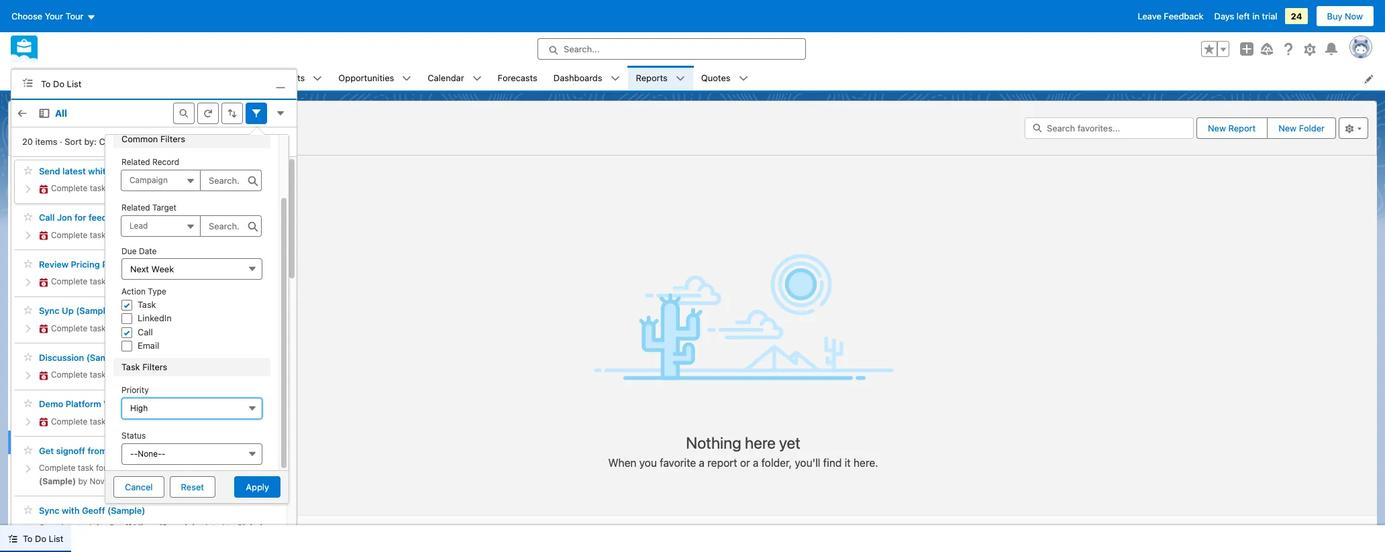 Task type: vqa. For each thing, say whether or not it's contained in the screenshot.
the Favorites in the reports all favorites 0 items
yes



Task type: locate. For each thing, give the bounding box(es) containing it.
text default image up public
[[39, 231, 48, 240]]

complete task for geoff minor (sample) related to
[[39, 523, 237, 533]]

19 for send latest whitepaper (sample)
[[237, 183, 246, 193]]

task
[[138, 300, 156, 310], [122, 362, 140, 372]]

list left '270'
[[49, 534, 63, 544]]

(sample) up white
[[141, 259, 178, 270]]

1 created by me from the top
[[30, 208, 89, 219]]

text default image
[[313, 74, 322, 83], [402, 74, 412, 83], [611, 74, 620, 83], [676, 74, 685, 83], [39, 184, 48, 194], [39, 278, 48, 287], [39, 371, 48, 380], [39, 418, 48, 427]]

complete task for sarah loehr (sample)
[[51, 323, 208, 333]]

due
[[122, 247, 137, 257]]

text default image up all folders
[[39, 324, 48, 334]]

with up platform
[[61, 385, 78, 396]]

1 vertical spatial leanne
[[109, 463, 138, 473]]

for inside the send latest whitepaper (sample) element
[[108, 183, 119, 193]]

complete up shared with me
[[51, 370, 88, 380]]

text default image inside demo platform widgets (sample) element
[[39, 418, 48, 427]]

call up private
[[39, 212, 55, 223]]

oct up acme
[[222, 417, 236, 427]]

oct left 18
[[226, 277, 239, 287]]

task inside the send latest whitepaper (sample) element
[[90, 183, 106, 193]]

public reports
[[30, 258, 89, 269]]

20 inside demo platform widgets (sample) element
[[238, 417, 248, 427]]

text default image inside call jon for feedback (sample) element
[[39, 231, 48, 240]]

0 vertical spatial list
[[67, 78, 81, 89]]

1 vertical spatial task
[[122, 362, 140, 372]]

sync for sync with geoff (sample)
[[39, 505, 60, 516]]

complete for complete task for carole white (sample) by oct 18
[[51, 277, 88, 287]]

complete down latest
[[51, 183, 88, 193]]

oct inside discussion (sample) "element"
[[231, 370, 245, 380]]

text default image down search... button
[[676, 74, 685, 83]]

2 related from the top
[[122, 203, 150, 213]]

text default image up shared
[[39, 371, 48, 380]]

sarah
[[121, 323, 144, 333]]

latest
[[63, 166, 86, 177]]

oct inside call jon for feedback (sample) element
[[213, 230, 227, 240]]

sync up media
[[39, 505, 60, 516]]

minor up target
[[146, 183, 169, 193]]

geoff
[[121, 183, 143, 193], [82, 505, 105, 516], [109, 523, 131, 533]]

1 vertical spatial sync
[[39, 505, 60, 516]]

lead
[[130, 221, 148, 231]]

1 vertical spatial jon
[[121, 230, 136, 240]]

complete inside get signoff from leanne (sample) element
[[39, 463, 76, 473]]

new left folder
[[1279, 123, 1297, 133]]

20 right 0
[[22, 136, 33, 147]]

for inside review pricing proposal (sample) element
[[108, 277, 119, 287]]

1 vertical spatial with
[[62, 505, 80, 516]]

complete up 'public reports'
[[51, 230, 88, 240]]

created by me for with
[[30, 360, 89, 371]]

to inside to do list button
[[23, 534, 33, 544]]

oct for review pricing proposal (sample)
[[226, 277, 239, 287]]

up
[[62, 306, 74, 316]]

1 horizontal spatial to
[[41, 78, 51, 89]]

0 vertical spatial to
[[41, 78, 51, 89]]

task down demo platform widgets (sample) link
[[90, 417, 106, 427]]

review pricing proposal (sample)
[[39, 259, 178, 270]]

sync up (sample)
[[39, 306, 114, 316]]

items
[[35, 136, 57, 147], [24, 138, 45, 148]]

10
[[107, 476, 116, 486]]

0 vertical spatial geoff
[[121, 183, 143, 193]]

all reports link
[[8, 277, 109, 302]]

a left 'report'
[[699, 457, 705, 469]]

complete for complete task for geoff minor (sample) related to
[[39, 523, 76, 533]]

0 vertical spatial jon
[[57, 212, 72, 223]]

geoff up related target
[[121, 183, 143, 193]]

days left in trial
[[1215, 11, 1278, 21]]

new report button
[[1198, 118, 1267, 138]]

task for complete task for amy jordan (sample) by oct 20
[[90, 417, 106, 427]]

widgets inside global media - 270 widgets (sample)
[[89, 536, 123, 546]]

feedback
[[1164, 11, 1204, 21]]

oct for send latest whitepaper (sample)
[[221, 183, 235, 193]]

1 vertical spatial list
[[49, 534, 63, 544]]

complete for complete task for david adelson (sample) by oct 26
[[51, 370, 88, 380]]

date up related record
[[134, 136, 153, 147]]

none-
[[138, 449, 162, 459]]

complete inside review pricing proposal (sample) element
[[51, 277, 88, 287]]

complete down get
[[39, 463, 76, 473]]

status
[[122, 431, 146, 441]]

call for call jon for feedback (sample)
[[39, 212, 55, 223]]

jon up due
[[121, 230, 136, 240]]

1 created by me link from the top
[[8, 201, 109, 227]]

20 up acme
[[238, 417, 248, 427]]

Search... text field
[[200, 216, 262, 237]]

for down feedback
[[108, 230, 119, 240]]

all inside button
[[55, 107, 67, 119]]

task filters
[[122, 362, 167, 372]]

task inside demo platform widgets (sample) element
[[90, 417, 106, 427]]

date down the amos on the top of the page
[[139, 247, 157, 257]]

reports inside reports all favorites 0 items
[[17, 105, 49, 116]]

complete down "up"
[[51, 323, 88, 333]]

0 vertical spatial minor
[[146, 183, 169, 193]]

oct for discussion (sample)
[[231, 370, 245, 380]]

all up 0
[[17, 118, 31, 134]]

all for all folders
[[30, 335, 40, 346]]

for down "sync with geoff (sample)" link
[[96, 523, 107, 533]]

call
[[39, 212, 55, 223], [138, 327, 153, 338]]

1 horizontal spatial call
[[138, 327, 153, 338]]

text default image inside discussion (sample) "element"
[[39, 371, 48, 380]]

text default image
[[472, 74, 482, 83], [739, 74, 748, 83], [22, 77, 33, 88], [39, 108, 50, 119], [39, 231, 48, 240], [39, 324, 48, 334], [8, 535, 17, 544]]

to do list left '270'
[[23, 534, 63, 544]]

for down whitepaper
[[108, 183, 119, 193]]

2 created by me from the top
[[30, 360, 89, 371]]

minor inside sync with geoff (sample) element
[[133, 523, 157, 533]]

forecasts link
[[490, 66, 546, 91]]

for inside discussion (sample) "element"
[[108, 370, 119, 380]]

complete for complete task for jon amos (sample) by oct 19
[[51, 230, 88, 240]]

text default image inside contacts "list item"
[[313, 74, 322, 83]]

minor down 'cancel' button
[[133, 523, 157, 533]]

1 related from the top
[[122, 157, 150, 167]]

Search favorites... text field
[[1025, 117, 1194, 139]]

to up all button
[[41, 78, 51, 89]]

complete for complete task for leanne tomlin (sample) from
[[39, 463, 76, 473]]

0 horizontal spatial new
[[1208, 123, 1226, 133]]

filters up the record
[[160, 133, 185, 144]]

0 vertical spatial sync
[[39, 306, 60, 316]]

text default image right contacts
[[313, 74, 322, 83]]

to do list
[[41, 78, 81, 89], [23, 534, 63, 544]]

oct up search... text field
[[221, 183, 235, 193]]

me up shared with me
[[77, 360, 89, 371]]

1 horizontal spatial list
[[67, 78, 81, 89]]

19 up due date, next week button
[[229, 230, 238, 240]]

sync
[[39, 306, 60, 316], [39, 505, 60, 516]]

all left signoff
[[30, 437, 41, 447]]

0 horizontal spatial do
[[35, 534, 46, 544]]

1 vertical spatial 19
[[229, 230, 238, 240]]

favorites inside reports all favorites 0 items
[[35, 118, 87, 134]]

to do list for text default icon on the left of sales
[[41, 78, 81, 89]]

all for all
[[55, 107, 67, 119]]

(sample) up the amos on the top of the page
[[130, 212, 166, 223]]

task down discussion (sample) link
[[90, 370, 106, 380]]

created right the by:
[[99, 136, 131, 147]]

contacts list item
[[260, 66, 331, 91]]

list item
[[91, 66, 131, 91]]

for down review pricing proposal (sample) link
[[108, 277, 119, 287]]

1 vertical spatial from
[[208, 463, 226, 473]]

to do list for text default icon in to do list button
[[23, 534, 63, 544]]

text default image down demo
[[39, 418, 48, 427]]

new left report
[[1208, 123, 1226, 133]]

task up nov
[[78, 463, 94, 473]]

group
[[1202, 41, 1230, 57]]

task inside get signoff from leanne (sample) element
[[78, 463, 94, 473]]

oct left 26 on the left of the page
[[231, 370, 245, 380]]

19 inside the send latest whitepaper (sample) element
[[237, 183, 246, 193]]

widgets right '270'
[[89, 536, 123, 546]]

minor for related
[[133, 523, 157, 533]]

jon up the private reports
[[57, 212, 72, 223]]

0 vertical spatial created
[[99, 136, 131, 147]]

2 vertical spatial favorites
[[43, 437, 83, 447]]

text default image inside dashboards list item
[[611, 74, 620, 83]]

sync with geoff (sample) element
[[14, 500, 284, 552]]

26
[[247, 370, 257, 380]]

folders
[[24, 313, 65, 323], [42, 335, 72, 346]]

complete task for leanne tomlin (sample) from
[[39, 463, 228, 473]]

review pricing proposal (sample) element
[[14, 253, 284, 297]]

0 vertical spatial created by me
[[30, 208, 89, 219]]

global media - 270 widgets (sample)
[[39, 523, 262, 546]]

by inside get signoff from leanne (sample) element
[[76, 476, 90, 486]]

task for complete task for sarah loehr (sample)
[[90, 323, 106, 333]]

minor
[[146, 183, 169, 193], [133, 523, 157, 533]]

dashboards list item
[[546, 66, 628, 91]]

in
[[1253, 11, 1260, 21]]

by
[[210, 183, 219, 193], [64, 208, 74, 219], [202, 230, 211, 240], [214, 277, 223, 287], [64, 360, 74, 371], [220, 370, 229, 380], [211, 417, 220, 427], [76, 476, 90, 486]]

a
[[699, 457, 705, 469], [753, 457, 759, 469]]

list containing contacts
[[91, 66, 1386, 91]]

by left 26 on the left of the page
[[220, 370, 229, 380]]

calendar list item
[[420, 66, 490, 91]]

Priority button
[[122, 398, 262, 420]]

recent
[[30, 183, 58, 194]]

2 vertical spatial geoff
[[109, 523, 131, 533]]

leanne down status
[[109, 446, 140, 456]]

task down "send latest whitepaper (sample)" link at the left of page
[[90, 183, 106, 193]]

for inside the sync up (sample) element
[[108, 323, 119, 333]]

reports up recent
[[24, 161, 66, 171]]

minor inside the send latest whitepaper (sample) element
[[146, 183, 169, 193]]

0 vertical spatial created by me link
[[8, 201, 109, 227]]

complete inside demo platform widgets (sample) element
[[51, 417, 88, 427]]

leave feedback link
[[1138, 11, 1204, 21]]

19 up search... text field
[[237, 183, 246, 193]]

related
[[122, 157, 150, 167], [122, 203, 150, 213]]

1 vertical spatial 20
[[238, 417, 248, 427]]

to do list button
[[0, 526, 71, 552]]

1 horizontal spatial 20
[[238, 417, 248, 427]]

1 vertical spatial minor
[[133, 523, 157, 533]]

for for complete task for leanne tomlin (sample) from
[[96, 463, 107, 473]]

linkedin
[[138, 313, 172, 324]]

text default image inside all button
[[39, 108, 50, 119]]

created by me link up the private reports
[[8, 201, 109, 227]]

(sample) inside acme (sample)
[[39, 476, 76, 486]]

19 inside call jon for feedback (sample) element
[[229, 230, 238, 240]]

due date
[[122, 247, 157, 257]]

complete task for geoff minor (sample) by oct 19
[[51, 183, 246, 193]]

recent link
[[8, 176, 109, 201]]

1 horizontal spatial a
[[753, 457, 759, 469]]

do left '270'
[[35, 534, 46, 544]]

filters for task filters
[[142, 362, 167, 372]]

proposal
[[102, 259, 139, 270]]

created down recent
[[30, 208, 62, 219]]

created by me link up shared with me
[[8, 353, 109, 379]]

oct inside demo platform widgets (sample) element
[[222, 417, 236, 427]]

1 horizontal spatial new
[[1279, 123, 1297, 133]]

items right 0
[[24, 138, 45, 148]]

all folders link
[[8, 328, 109, 353]]

complete inside sync with geoff (sample) element
[[39, 523, 76, 533]]

from
[[88, 446, 107, 456], [208, 463, 226, 473]]

jon
[[57, 212, 72, 223], [121, 230, 136, 240]]

text default image inside "opportunities" list item
[[402, 74, 412, 83]]

created for all folders
[[30, 360, 62, 371]]

270
[[71, 536, 87, 546]]

2 vertical spatial created
[[30, 360, 62, 371]]

with inside to do list dialog
[[62, 505, 80, 516]]

2 new from the left
[[1279, 123, 1297, 133]]

complete inside call jon for feedback (sample) element
[[51, 230, 88, 240]]

by up due date, next week button
[[202, 230, 211, 240]]

date
[[134, 136, 153, 147], [139, 247, 157, 257]]

for inside sync with geoff (sample) element
[[96, 523, 107, 533]]

next
[[130, 264, 149, 274]]

filters for common filters
[[160, 133, 185, 144]]

discussion (sample)
[[39, 352, 124, 363]]

for for complete task for carole white (sample) by oct 18
[[108, 277, 119, 287]]

for left "david"
[[108, 370, 119, 380]]

complete inside the sync up (sample) element
[[51, 323, 88, 333]]

by inside discussion (sample) "element"
[[220, 370, 229, 380]]

oct inside review pricing proposal (sample) element
[[226, 277, 239, 287]]

0 vertical spatial 19
[[237, 183, 246, 193]]

1 vertical spatial created by me
[[30, 360, 89, 371]]

items left ·
[[35, 136, 57, 147]]

all inside 'link'
[[30, 284, 40, 294]]

to
[[41, 78, 51, 89], [23, 534, 33, 544]]

adelson
[[146, 370, 179, 380]]

geoff inside the send latest whitepaper (sample) element
[[121, 183, 143, 193]]

0 horizontal spatial from
[[88, 446, 107, 456]]

task inside review pricing proposal (sample) element
[[90, 277, 106, 287]]

text default image right calendar
[[472, 74, 482, 83]]

text default image inside quotes list item
[[739, 74, 748, 83]]

apply button
[[235, 477, 281, 498]]

by inside call jon for feedback (sample) element
[[202, 230, 211, 240]]

platform
[[66, 399, 101, 410]]

quotes
[[701, 72, 731, 83]]

for inside get signoff from leanne (sample) element
[[96, 463, 107, 473]]

to inside to do list dialog
[[41, 78, 51, 89]]

from right signoff
[[88, 446, 107, 456]]

it
[[845, 457, 851, 469]]

19
[[237, 183, 246, 193], [229, 230, 238, 240]]

1 sync from the top
[[39, 306, 60, 316]]

sync left "up"
[[39, 306, 60, 316]]

related up "campaign"
[[122, 157, 150, 167]]

task inside call jon for feedback (sample) element
[[90, 230, 106, 240]]

private
[[30, 233, 58, 244]]

task for task filters
[[122, 362, 140, 372]]

0 vertical spatial filters
[[160, 133, 185, 144]]

complete inside discussion (sample) "element"
[[51, 370, 88, 380]]

task for complete task for geoff minor (sample) related to
[[78, 523, 94, 533]]

text default image inside calendar list item
[[472, 74, 482, 83]]

complete inside the send latest whitepaper (sample) element
[[51, 183, 88, 193]]

by left 18
[[214, 277, 223, 287]]

choose your tour
[[11, 11, 84, 21]]

1 new from the left
[[1208, 123, 1226, 133]]

list
[[91, 66, 1386, 91]]

reports down search... button
[[636, 72, 668, 83]]

report
[[708, 457, 738, 469]]

days
[[1215, 11, 1235, 21]]

text default image left reports link
[[611, 74, 620, 83]]

0 vertical spatial from
[[88, 446, 107, 456]]

text default image down send
[[39, 184, 48, 194]]

for left sarah
[[108, 323, 119, 333]]

created
[[99, 136, 131, 147], [30, 208, 62, 219], [30, 360, 62, 371]]

text default image inside the sync up (sample) element
[[39, 324, 48, 334]]

0 vertical spatial (sample)
[[130, 212, 166, 223]]

created by me down recent link
[[30, 208, 89, 219]]

leanne
[[109, 446, 140, 456], [109, 463, 138, 473]]

to do list inside to do list button
[[23, 534, 63, 544]]

get signoff from leanne (sample) element
[[14, 440, 284, 497]]

private reports
[[30, 233, 92, 244]]

list inside button
[[49, 534, 63, 544]]

text default image left calendar link
[[402, 74, 412, 83]]

task up priority
[[122, 362, 140, 372]]

0 vertical spatial do
[[53, 78, 64, 89]]

created by me link for shared
[[8, 353, 109, 379]]

media
[[39, 536, 63, 546]]

1 vertical spatial favorites
[[24, 415, 73, 425]]

0 horizontal spatial call
[[39, 212, 55, 223]]

complete down 'public reports'
[[51, 277, 88, 287]]

task inside discussion (sample) "element"
[[90, 370, 106, 380]]

created inside to do list dialog
[[99, 136, 131, 147]]

list inside dialog
[[67, 78, 81, 89]]

do up all button
[[53, 78, 64, 89]]

1 vertical spatial widgets
[[89, 536, 123, 546]]

1 vertical spatial created by me link
[[8, 353, 109, 379]]

0 vertical spatial 20
[[22, 136, 33, 147]]

0 vertical spatial favorites
[[35, 118, 87, 134]]

complete up media
[[39, 523, 76, 533]]

1 horizontal spatial do
[[53, 78, 64, 89]]

1 vertical spatial do
[[35, 534, 46, 544]]

1 vertical spatial date
[[139, 247, 157, 257]]

global
[[237, 523, 262, 533]]

related up lead
[[122, 203, 150, 213]]

1 vertical spatial to do list
[[23, 534, 63, 544]]

to for text default icon in to do list button
[[23, 534, 33, 544]]

0 vertical spatial to do list
[[41, 78, 81, 89]]

1 vertical spatial me
[[77, 360, 89, 371]]

get signoff from leanne (sample)
[[39, 446, 180, 456]]

0 vertical spatial leanne
[[109, 446, 140, 456]]

by left "10"
[[76, 476, 90, 486]]

for for call jon for feedback (sample)
[[75, 212, 86, 223]]

1 horizontal spatial jon
[[121, 230, 136, 240]]

quotes link
[[693, 66, 739, 91]]

call up "email"
[[138, 327, 153, 338]]

geoff for complete task for geoff minor (sample) related to
[[109, 523, 131, 533]]

1 horizontal spatial from
[[208, 463, 226, 473]]

reports link
[[628, 66, 676, 91]]

sync up (sample) element
[[14, 300, 284, 344]]

task down 'action type'
[[138, 300, 156, 310]]

0 horizontal spatial to
[[23, 534, 33, 544]]

send
[[39, 166, 60, 177]]

complete task for jon amos (sample) by oct 19
[[51, 230, 238, 240]]

(sample) inside global media - 270 widgets (sample)
[[125, 536, 162, 546]]

task inside sync with geoff (sample) element
[[78, 523, 94, 533]]

Due Date, Next Week button
[[122, 258, 262, 280]]

with
[[61, 385, 78, 396], [62, 505, 80, 516]]

text default image down sales
[[39, 108, 50, 119]]

complete down platform
[[51, 417, 88, 427]]

0 horizontal spatial list
[[49, 534, 63, 544]]

1 vertical spatial related
[[122, 203, 150, 213]]

0 vertical spatial related
[[122, 157, 150, 167]]

oct inside the send latest whitepaper (sample) element
[[221, 183, 235, 193]]

with up '270'
[[62, 505, 80, 516]]

leanne for (sample)
[[109, 446, 140, 456]]

created up shared
[[30, 360, 62, 371]]

to do list inside to do list dialog
[[41, 78, 81, 89]]

new for new report
[[1208, 123, 1226, 133]]

leanne inside get signoff from leanne (sample) link
[[109, 446, 140, 456]]

0 vertical spatial me
[[77, 208, 89, 219]]

list up all button
[[67, 78, 81, 89]]

0 vertical spatial call
[[39, 212, 55, 223]]

text default image left media
[[8, 535, 17, 544]]

0 vertical spatial task
[[138, 300, 156, 310]]

geoff down nov
[[82, 505, 105, 516]]

0 vertical spatial folders
[[24, 313, 65, 323]]

dashboards link
[[546, 66, 611, 91]]

0 vertical spatial date
[[134, 136, 153, 147]]

nothing here yet when you favorite a report or a folder, you'll find it here.
[[608, 433, 878, 469]]

1 vertical spatial to
[[23, 534, 33, 544]]

0 vertical spatial with
[[61, 385, 78, 396]]

to left media
[[23, 534, 33, 544]]

created by me
[[30, 208, 89, 219], [30, 360, 89, 371]]

1 vertical spatial filters
[[142, 362, 167, 372]]

2 created by me link from the top
[[8, 353, 109, 379]]

all up discussion
[[30, 335, 40, 346]]

new
[[1208, 123, 1226, 133], [1279, 123, 1297, 133]]

widgets
[[104, 399, 138, 410], [89, 536, 123, 546]]

1 vertical spatial created
[[30, 208, 62, 219]]

items inside reports all favorites 0 items
[[24, 138, 45, 148]]

text default image right quotes
[[739, 74, 748, 83]]

for left amy
[[108, 417, 119, 427]]

filters down "email"
[[142, 362, 167, 372]]

0 horizontal spatial a
[[699, 457, 705, 469]]

me for reports
[[77, 208, 89, 219]]

1 vertical spatial call
[[138, 327, 153, 338]]

cancel
[[125, 482, 153, 493]]

2 a from the left
[[753, 457, 759, 469]]

2 sync from the top
[[39, 505, 60, 516]]

for left feedback
[[75, 212, 86, 223]]

task inside the sync up (sample) element
[[90, 323, 106, 333]]

0 vertical spatial widgets
[[104, 399, 138, 410]]

buy now
[[1328, 11, 1363, 21]]

by up status button
[[211, 417, 220, 427]]

0 horizontal spatial 20
[[22, 136, 33, 147]]

type
[[148, 287, 166, 297]]

from left acme
[[208, 463, 226, 473]]



Task type: describe. For each thing, give the bounding box(es) containing it.
buy now button
[[1316, 5, 1375, 27]]

- inside global media - 270 widgets (sample)
[[65, 536, 69, 546]]

action type
[[122, 287, 166, 297]]

task for complete task for jon amos (sample) by oct 19
[[90, 230, 106, 240]]

Status button
[[122, 444, 262, 465]]

call jon for feedback (sample) element
[[14, 206, 284, 250]]

text default image inside reports list item
[[676, 74, 685, 83]]

by inside review pricing proposal (sample) element
[[214, 277, 223, 287]]

opportunities list item
[[331, 66, 420, 91]]

loehr
[[146, 323, 169, 333]]

20 items · sort by: created date
[[22, 136, 153, 147]]

search...
[[564, 44, 600, 54]]

complete for complete task for amy jordan (sample) by oct 20
[[51, 417, 88, 427]]

send latest whitepaper (sample) link
[[39, 166, 175, 177]]

do inside to do list dialog
[[53, 78, 64, 89]]

oct for call jon for feedback (sample)
[[213, 230, 227, 240]]

text default image inside the send latest whitepaper (sample) element
[[39, 184, 48, 194]]

discussion (sample) link
[[39, 352, 124, 363]]

nov
[[90, 476, 105, 486]]

send latest whitepaper (sample) element
[[14, 160, 284, 204]]

opportunities
[[339, 72, 394, 83]]

task for complete task for carole white (sample) by oct 18
[[90, 277, 106, 287]]

--none--
[[130, 449, 165, 459]]

folder
[[1299, 123, 1325, 133]]

1 vertical spatial folders
[[42, 335, 72, 346]]

24
[[1291, 11, 1303, 21]]

to for text default icon on the left of sales
[[41, 78, 51, 89]]

review pricing proposal (sample) link
[[39, 259, 178, 270]]

Search by object type, Lead button
[[121, 216, 201, 237]]

me for with
[[77, 360, 89, 371]]

shared
[[30, 385, 58, 396]]

favorite
[[660, 457, 696, 469]]

jordan
[[141, 417, 169, 427]]

for for complete task for geoff minor (sample) related to
[[96, 523, 107, 533]]

19 for call jon for feedback (sample)
[[229, 230, 238, 240]]

demo
[[39, 399, 63, 410]]

by inside demo platform widgets (sample) element
[[211, 417, 220, 427]]

private reports link
[[8, 227, 109, 252]]

related
[[198, 523, 224, 533]]

created by me link for private
[[8, 201, 109, 227]]

text default image inside review pricing proposal (sample) element
[[39, 278, 48, 287]]

nov 10
[[90, 476, 116, 486]]

complete task for amy jordan (sample) by oct 20
[[51, 417, 248, 427]]

text default image left sales
[[22, 77, 33, 88]]

by:
[[84, 136, 97, 147]]

all button
[[33, 102, 68, 124]]

you
[[640, 457, 657, 469]]

leanne for tomlin
[[109, 463, 138, 473]]

geoff for complete task for geoff minor (sample) by oct 19
[[121, 183, 143, 193]]

amy
[[121, 417, 139, 427]]

signoff
[[56, 446, 85, 456]]

for for complete task for amy jordan (sample) by oct 20
[[108, 417, 119, 427]]

call jon for feedback (sample)
[[39, 212, 166, 223]]

white
[[149, 277, 173, 287]]

sync for sync up (sample)
[[39, 306, 60, 316]]

find
[[823, 457, 842, 469]]

acme (sample)
[[39, 463, 251, 486]]

report
[[1229, 123, 1256, 133]]

favorites inside all favorites link
[[43, 437, 83, 447]]

amos
[[138, 230, 161, 240]]

Search... text field
[[200, 170, 262, 192]]

by up the private reports
[[64, 208, 74, 219]]

related target
[[122, 203, 177, 213]]

send latest whitepaper (sample)
[[39, 166, 175, 177]]

1 vertical spatial (sample)
[[141, 259, 178, 270]]

oct for demo platform widgets (sample)
[[222, 417, 236, 427]]

get
[[39, 446, 54, 456]]

dashboards
[[554, 72, 603, 83]]

with for shared
[[61, 385, 78, 396]]

or
[[740, 457, 750, 469]]

task for complete task for david adelson (sample) by oct 26
[[90, 370, 106, 380]]

Search by object type, Campaign button
[[121, 170, 201, 192]]

record
[[152, 157, 179, 167]]

complete task for carole white (sample) by oct 18
[[51, 277, 251, 287]]

common
[[122, 133, 158, 144]]

acme
[[228, 463, 251, 473]]

by up shared with me
[[64, 360, 74, 371]]

sync with geoff (sample)
[[39, 505, 145, 516]]

demo platform widgets (sample) element
[[14, 393, 284, 437]]

with for sync
[[62, 505, 80, 516]]

reports down the private reports
[[57, 258, 89, 269]]

shared with me link
[[8, 379, 109, 404]]

action
[[122, 287, 146, 297]]

task for complete task for leanne tomlin (sample) from
[[78, 463, 94, 473]]

to do list dialog
[[11, 69, 297, 552]]

reports up pricing
[[60, 233, 92, 244]]

whitepaper
[[88, 166, 135, 177]]

for for complete task for jon amos (sample) by oct 19
[[108, 230, 119, 240]]

choose
[[11, 11, 42, 21]]

·
[[60, 136, 62, 147]]

apply
[[246, 482, 269, 493]]

here.
[[854, 457, 878, 469]]

reports list item
[[628, 66, 693, 91]]

all for all reports
[[30, 284, 40, 294]]

your
[[45, 11, 63, 21]]

1 vertical spatial geoff
[[82, 505, 105, 516]]

priority
[[122, 385, 149, 395]]

target
[[152, 203, 177, 213]]

for for complete task for geoff minor (sample) by oct 19
[[108, 183, 119, 193]]

david
[[121, 370, 144, 380]]

left
[[1237, 11, 1250, 21]]

1 a from the left
[[699, 457, 705, 469]]

related record
[[122, 157, 179, 167]]

related for lead
[[122, 203, 150, 213]]

new folder
[[1279, 123, 1325, 133]]

public
[[30, 258, 54, 269]]

carole
[[121, 277, 147, 287]]

quotes list item
[[693, 66, 756, 91]]

new report
[[1208, 123, 1256, 133]]

related for campaign
[[122, 157, 150, 167]]

18
[[242, 277, 251, 287]]

search... button
[[538, 38, 806, 60]]

demo platform widgets (sample)
[[39, 399, 178, 410]]

complete for complete task for sarah loehr (sample)
[[51, 323, 88, 333]]

new folder button
[[1268, 117, 1337, 139]]

by inside the send latest whitepaper (sample) element
[[210, 183, 219, 193]]

do inside to do list button
[[35, 534, 46, 544]]

created by me for reports
[[30, 208, 89, 219]]

minor for by
[[146, 183, 169, 193]]

all inside reports all favorites 0 items
[[17, 118, 31, 134]]

here
[[745, 433, 776, 452]]

task for complete task for geoff minor (sample) by oct 19
[[90, 183, 106, 193]]

new for new folder
[[1279, 123, 1297, 133]]

task for task
[[138, 300, 156, 310]]

for for complete task for david adelson (sample) by oct 26
[[108, 370, 119, 380]]

you'll
[[795, 457, 821, 469]]

week
[[151, 264, 174, 274]]

feedback
[[89, 212, 127, 223]]

calendar
[[428, 72, 464, 83]]

all for all favorites
[[30, 437, 41, 447]]

buy
[[1328, 11, 1343, 21]]

sort
[[65, 136, 82, 147]]

pricing
[[71, 259, 100, 270]]

cancel button
[[113, 477, 164, 498]]

complete for complete task for geoff minor (sample) by oct 19
[[51, 183, 88, 193]]

sync with geoff (sample) link
[[39, 505, 145, 516]]

2 vertical spatial me
[[80, 385, 93, 396]]

tomlin
[[140, 463, 167, 473]]

created for recent
[[30, 208, 62, 219]]

forecasts
[[498, 72, 538, 83]]

reports inside list item
[[636, 72, 668, 83]]

0 horizontal spatial jon
[[57, 212, 72, 223]]

text default image inside to do list button
[[8, 535, 17, 544]]

discussion (sample) element
[[14, 346, 284, 390]]

reports inside 'link'
[[42, 284, 74, 294]]

calendar link
[[420, 66, 472, 91]]

call for call
[[138, 327, 153, 338]]

contacts
[[268, 72, 305, 83]]

common filters
[[122, 133, 185, 144]]

for for complete task for sarah loehr (sample)
[[108, 323, 119, 333]]

items inside to do list dialog
[[35, 136, 57, 147]]



